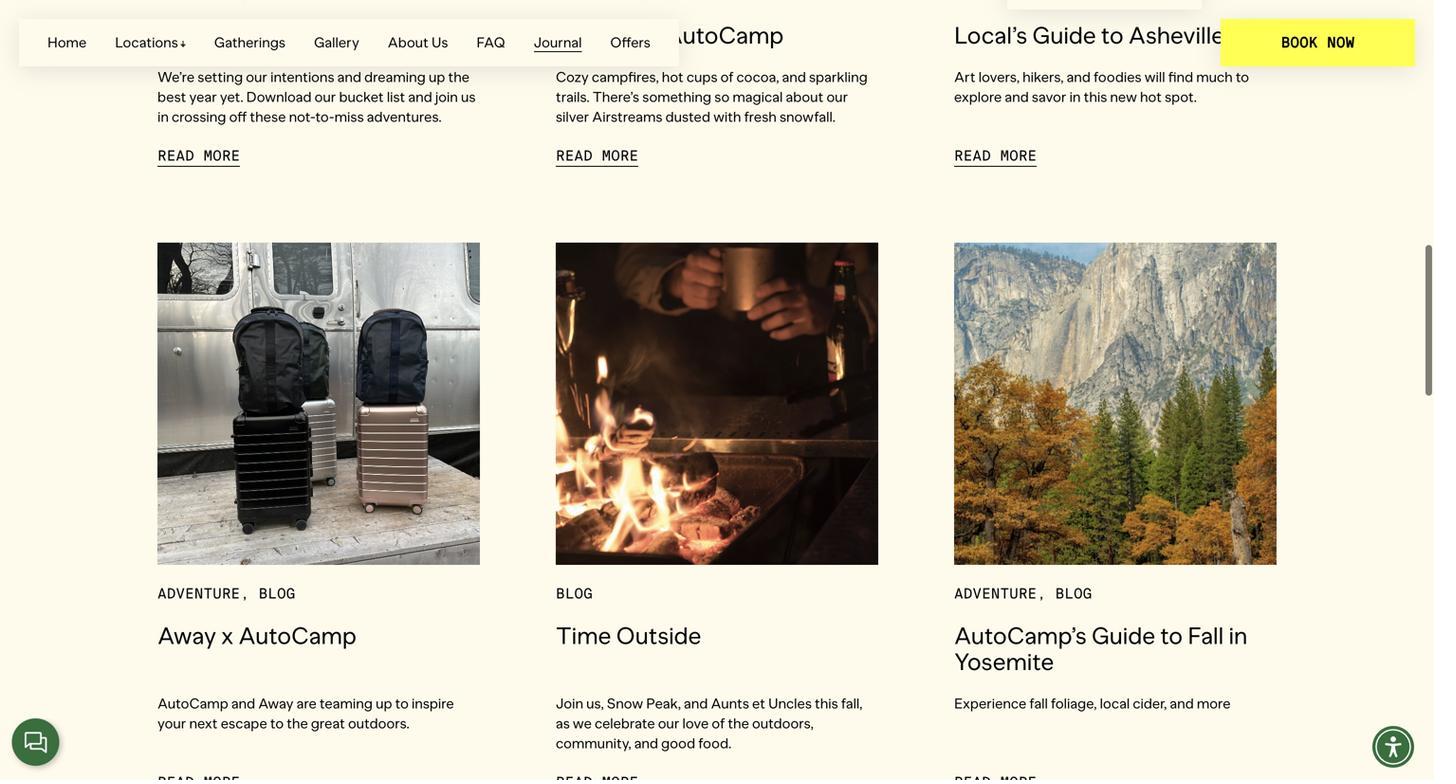Task type: locate. For each thing, give the bounding box(es) containing it.
0 vertical spatial in
[[1070, 86, 1081, 104]]

yosemite
[[954, 646, 1054, 675]]

the
[[448, 66, 470, 84], [287, 713, 308, 731], [728, 713, 749, 731]]

find
[[1168, 66, 1193, 84]]

hot
[[662, 66, 684, 84], [1140, 86, 1162, 104]]

guide up hikers,
[[1032, 19, 1096, 48]]

cozy campfires, hot cups of cocoa, and sparkling trails. there's something so magical about our silver airstreams dusted with fresh snowfall.
[[556, 66, 868, 124]]

our
[[157, 19, 199, 48]]

1 horizontal spatial the
[[448, 66, 470, 84]]

in right the fall
[[1229, 620, 1248, 649]]

list
[[387, 86, 405, 104]]

to up the outdoors.
[[395, 693, 409, 711]]

inspire
[[412, 693, 454, 711]]

0 horizontal spatial adventure,
[[157, 583, 249, 601]]

0 horizontal spatial more
[[203, 145, 240, 163]]

fall,
[[841, 693, 863, 711]]

read more link down silver
[[556, 144, 639, 165]]

autocamp up are in the bottom left of the page
[[238, 620, 357, 649]]

0 vertical spatial guide
[[1032, 19, 1096, 48]]

to-
[[315, 106, 334, 124]]

magical
[[733, 86, 783, 104]]

we're setting our intentions and dreaming up the best year yet. download our bucket list and join us in crossing off these not-to-miss adventures.
[[157, 66, 476, 124]]

adventure, up autocamp's
[[954, 583, 1046, 601]]

guide
[[1032, 19, 1096, 48], [1092, 620, 1155, 649]]

our down "sparkling"
[[827, 86, 848, 104]]

1 vertical spatial guide
[[1092, 620, 1155, 649]]

adventure, blog up autocamp's
[[954, 583, 1092, 601]]

0 vertical spatial away
[[157, 620, 216, 649]]

of inside join us, snow peak, and aunts et uncles this fall, as we celebrate our love of the outdoors, community, and good food.
[[712, 713, 725, 731]]

1 vertical spatial hot
[[1140, 86, 1162, 104]]

2 vertical spatial in
[[1229, 620, 1248, 649]]

read for local's guide to asheville
[[954, 145, 991, 163]]

2 vertical spatial autocamp
[[157, 693, 228, 711]]

read for winter at autocamp
[[556, 145, 593, 163]]

this left new
[[1084, 86, 1107, 104]]

1 more from the left
[[203, 145, 240, 163]]

1 read more link from the left
[[157, 144, 240, 165]]

read more link
[[157, 144, 240, 165], [556, 144, 639, 165], [954, 144, 1037, 165]]

best
[[157, 86, 186, 104]]

1 read from the left
[[157, 145, 194, 163]]

more down savor
[[1000, 145, 1037, 163]]

0 vertical spatial of
[[721, 66, 734, 84]]

0 horizontal spatial read
[[157, 145, 194, 163]]

book now button
[[1221, 19, 1415, 66]]

off
[[229, 106, 247, 124]]

0 horizontal spatial hot
[[662, 66, 684, 84]]

these
[[250, 106, 286, 124]]

2 horizontal spatial read more
[[954, 145, 1037, 163]]

next
[[189, 713, 218, 731]]

peak,
[[646, 693, 681, 711]]

more
[[1197, 693, 1231, 711]]

the down are in the bottom left of the page
[[287, 713, 308, 731]]

more down airstreams
[[602, 145, 639, 163]]

guide up local
[[1092, 620, 1155, 649]]

1 adventure, blog from the left
[[157, 583, 295, 601]]

read more link for local's
[[954, 144, 1037, 165]]

up inside autocamp and away are teaming up to inspire your next escape to the great outdoors.
[[376, 693, 392, 711]]

and
[[337, 66, 361, 84], [782, 66, 806, 84], [1067, 66, 1091, 84], [408, 86, 432, 104], [1005, 86, 1029, 104], [231, 693, 255, 711], [684, 693, 708, 711], [1170, 693, 1194, 711], [634, 733, 658, 751]]

read more for local's
[[954, 145, 1037, 163]]

0 vertical spatial this
[[1084, 86, 1107, 104]]

and inside cozy campfires, hot cups of cocoa, and sparkling trails. there's something so magical about our silver airstreams dusted with fresh snowfall.
[[782, 66, 806, 84]]

3 read more link from the left
[[954, 144, 1037, 165]]

guide for autocamp's
[[1092, 620, 1155, 649]]

2 horizontal spatial autocamp
[[666, 19, 784, 48]]

and up escape at the bottom left of the page
[[231, 693, 255, 711]]

this left fall,
[[815, 693, 838, 711]]

join
[[556, 693, 583, 711]]

the inside we're setting our intentions and dreaming up the best year yet. download our bucket list and join us in crossing off these not-to-miss adventures.
[[448, 66, 470, 84]]

1 read more from the left
[[157, 145, 240, 163]]

more
[[203, 145, 240, 163], [602, 145, 639, 163], [1000, 145, 1037, 163]]

autocamp for away x autocamp
[[238, 620, 357, 649]]

the down aunts
[[728, 713, 749, 731]]

guide inside autocamp's guide to fall in yosemite
[[1092, 620, 1155, 649]]

read more link down crossing
[[157, 144, 240, 165]]

up up join
[[429, 66, 445, 84]]

list
[[347, 19, 386, 48]]

escape
[[221, 713, 267, 731]]

0 horizontal spatial the
[[287, 713, 308, 731]]

1 horizontal spatial more
[[602, 145, 639, 163]]

dreaming
[[364, 66, 426, 84]]

0 vertical spatial up
[[429, 66, 445, 84]]

hot down will
[[1140, 86, 1162, 104]]

0 vertical spatial hot
[[662, 66, 684, 84]]

cozy
[[556, 66, 589, 84]]

experience
[[954, 693, 1027, 711]]

away left x
[[157, 620, 216, 649]]

1 vertical spatial of
[[712, 713, 725, 731]]

1 horizontal spatial adventure, blog
[[954, 583, 1092, 601]]

and down celebrate
[[634, 733, 658, 751]]

2 read from the left
[[556, 145, 593, 163]]

cocoa,
[[737, 66, 779, 84]]

your
[[157, 713, 186, 731]]

the up the us
[[448, 66, 470, 84]]

explore
[[954, 86, 1002, 104]]

to right much
[[1236, 66, 1249, 84]]

1 horizontal spatial blog
[[556, 583, 593, 601]]

0 horizontal spatial this
[[815, 693, 838, 711]]

1 horizontal spatial hot
[[1140, 86, 1162, 104]]

autocamp up next
[[157, 693, 228, 711]]

are
[[297, 693, 317, 711]]

3 read more from the left
[[954, 145, 1037, 163]]

2 read more from the left
[[556, 145, 639, 163]]

this inside art lovers, hikers, and foodies will find much to explore and savor in this new hot spot.
[[1084, 86, 1107, 104]]

gatherings link
[[214, 34, 285, 51]]

2 horizontal spatial read more link
[[954, 144, 1037, 165]]

1 horizontal spatial read more
[[556, 145, 639, 163]]

1 horizontal spatial read more link
[[556, 144, 639, 165]]

adventure, up x
[[157, 583, 249, 601]]

1 vertical spatial up
[[376, 693, 392, 711]]

0 horizontal spatial up
[[376, 693, 392, 711]]

of up so
[[721, 66, 734, 84]]

2 horizontal spatial blog
[[1055, 583, 1092, 601]]

foliage,
[[1051, 693, 1097, 711]]

great
[[311, 713, 345, 731]]

1 vertical spatial away
[[258, 693, 294, 711]]

us
[[461, 86, 476, 104]]

offers
[[610, 34, 651, 51]]

read down crossing
[[157, 145, 194, 163]]

0 horizontal spatial read more link
[[157, 144, 240, 165]]

this inside join us, snow peak, and aunts et uncles this fall, as we celebrate our love of the outdoors, community, and good food.
[[815, 693, 838, 711]]

read more down explore
[[954, 145, 1037, 163]]

local
[[1100, 693, 1130, 711]]

read down explore
[[954, 145, 991, 163]]

faq
[[477, 34, 505, 51]]

experience fall foliage, local cider, and more
[[954, 693, 1231, 711]]

fresh
[[744, 106, 777, 124]]

autocamp
[[666, 19, 784, 48], [238, 620, 357, 649], [157, 693, 228, 711]]

adventure,
[[157, 583, 249, 601], [954, 583, 1046, 601]]

1 horizontal spatial adventure,
[[954, 583, 1046, 601]]

0 horizontal spatial autocamp
[[157, 693, 228, 711]]

2 horizontal spatial more
[[1000, 145, 1037, 163]]

book now banner
[[0, 0, 1434, 85]]

2 horizontal spatial the
[[728, 713, 749, 731]]

blog up time
[[556, 583, 593, 601]]

adventure, blog for autocamp's
[[954, 583, 1092, 601]]

we're
[[157, 66, 195, 84]]

3 more from the left
[[1000, 145, 1037, 163]]

and up about
[[782, 66, 806, 84]]

read
[[157, 145, 194, 163], [556, 145, 593, 163], [954, 145, 991, 163]]

read more link for our
[[157, 144, 240, 165]]

and right list
[[408, 86, 432, 104]]

our up to-
[[315, 86, 336, 104]]

outside
[[616, 620, 701, 649]]

adventure, blog up x
[[157, 583, 295, 601]]

1 vertical spatial in
[[157, 106, 169, 124]]

0 horizontal spatial adventure, blog
[[157, 583, 295, 601]]

2 more from the left
[[602, 145, 639, 163]]

2 horizontal spatial read
[[954, 145, 991, 163]]

more for our
[[203, 145, 240, 163]]

fall
[[1030, 693, 1048, 711]]

up up the outdoors.
[[376, 693, 392, 711]]

the inside join us, snow peak, and aunts et uncles this fall, as we celebrate our love of the outdoors, community, and good food.
[[728, 713, 749, 731]]

campfires,
[[592, 66, 659, 84]]

in down best
[[157, 106, 169, 124]]

about
[[786, 86, 824, 104]]

in inside autocamp's guide to fall in yosemite
[[1229, 620, 1248, 649]]

blog
[[259, 583, 295, 601], [556, 583, 593, 601], [1055, 583, 1092, 601]]

winter at autocamp
[[556, 19, 784, 48]]

hikers,
[[1023, 66, 1064, 84]]

1 horizontal spatial autocamp
[[238, 620, 357, 649]]

0 horizontal spatial in
[[157, 106, 169, 124]]

more for winter
[[602, 145, 639, 163]]

autocamp up cups
[[666, 19, 784, 48]]

to inside art lovers, hikers, and foodies will find much to explore and savor in this new hot spot.
[[1236, 66, 1249, 84]]

read more link down explore
[[954, 144, 1037, 165]]

autocamp's
[[954, 620, 1087, 649]]

read more down crossing
[[157, 145, 240, 163]]

as
[[556, 713, 570, 731]]

to left the fall
[[1160, 620, 1183, 649]]

download
[[246, 86, 312, 104]]

0 vertical spatial autocamp
[[666, 19, 784, 48]]

to
[[1101, 19, 1124, 48], [1236, 66, 1249, 84], [1160, 620, 1183, 649], [395, 693, 409, 711], [270, 713, 284, 731]]

asheville
[[1129, 19, 1225, 48]]

blog up autocamp's guide to fall in yosemite
[[1055, 583, 1092, 601]]

3 blog from the left
[[1055, 583, 1092, 601]]

0 horizontal spatial blog
[[259, 583, 295, 601]]

adventure, for away
[[157, 583, 249, 601]]

our down peak,
[[658, 713, 680, 731]]

1 horizontal spatial up
[[429, 66, 445, 84]]

of up food.
[[712, 713, 725, 731]]

2 blog from the left
[[556, 583, 593, 601]]

of
[[721, 66, 734, 84], [712, 713, 725, 731]]

more for local's
[[1000, 145, 1037, 163]]

1 horizontal spatial away
[[258, 693, 294, 711]]

at
[[635, 19, 661, 48]]

1 adventure, from the left
[[157, 583, 249, 601]]

0 horizontal spatial read more
[[157, 145, 240, 163]]

yet.
[[220, 86, 243, 104]]

0 horizontal spatial away
[[157, 620, 216, 649]]

hot inside cozy campfires, hot cups of cocoa, and sparkling trails. there's something so magical about our silver airstreams dusted with fresh snowfall.
[[662, 66, 684, 84]]

1 vertical spatial this
[[815, 693, 838, 711]]

us
[[432, 34, 448, 51]]

hot up something
[[662, 66, 684, 84]]

read down silver
[[556, 145, 593, 163]]

1 vertical spatial autocamp
[[238, 620, 357, 649]]

read more down silver
[[556, 145, 639, 163]]

and right hikers,
[[1067, 66, 1091, 84]]

art
[[954, 66, 976, 84]]

teaming
[[320, 693, 373, 711]]

away left are in the bottom left of the page
[[258, 693, 294, 711]]

more down off
[[203, 145, 240, 163]]

blog up 'away x autocamp'
[[259, 583, 295, 601]]

read for our 2024 bucket list
[[157, 145, 194, 163]]

1 blog from the left
[[259, 583, 295, 601]]

2 adventure, blog from the left
[[954, 583, 1092, 601]]

so
[[714, 86, 730, 104]]

2 horizontal spatial in
[[1229, 620, 1248, 649]]

2 adventure, from the left
[[954, 583, 1046, 601]]

1 horizontal spatial this
[[1084, 86, 1107, 104]]

adventure, blog
[[157, 583, 295, 601], [954, 583, 1092, 601]]

1 horizontal spatial read
[[556, 145, 593, 163]]

3 read from the left
[[954, 145, 991, 163]]

in right savor
[[1070, 86, 1081, 104]]

will
[[1145, 66, 1165, 84]]

2 read more link from the left
[[556, 144, 639, 165]]

1 horizontal spatial in
[[1070, 86, 1081, 104]]

our inside cozy campfires, hot cups of cocoa, and sparkling trails. there's something so magical about our silver airstreams dusted with fresh snowfall.
[[827, 86, 848, 104]]

new
[[1110, 86, 1137, 104]]



Task type: vqa. For each thing, say whether or not it's contained in the screenshot.
left Coming
no



Task type: describe. For each thing, give the bounding box(es) containing it.
now
[[1327, 33, 1355, 52]]

time
[[556, 620, 611, 649]]

2024
[[204, 19, 261, 48]]

journal
[[534, 34, 582, 51]]

intentions
[[270, 66, 334, 84]]

our 2024 bucket list link
[[157, 19, 480, 48]]

hot inside art lovers, hikers, and foodies will find much to explore and savor in this new hot spot.
[[1140, 86, 1162, 104]]

local's
[[954, 19, 1027, 48]]

our inside join us, snow peak, and aunts et uncles this fall, as we celebrate our love of the outdoors, community, and good food.
[[658, 713, 680, 731]]

adventure, blog for away
[[157, 583, 295, 601]]

cups
[[687, 66, 718, 84]]

much
[[1196, 66, 1233, 84]]

in inside art lovers, hikers, and foodies will find much to explore and savor in this new hot spot.
[[1070, 86, 1081, 104]]

join us, snow peak, and aunts et uncles this fall, as we celebrate our love of the outdoors, community, and good food.
[[556, 693, 863, 751]]

home
[[47, 34, 87, 51]]

and inside autocamp and away are teaming up to inspire your next escape to the great outdoors.
[[231, 693, 255, 711]]

et
[[752, 693, 765, 711]]

guide for local's
[[1032, 19, 1096, 48]]

year
[[189, 86, 217, 104]]

bucket
[[339, 86, 384, 104]]

adventure, for autocamp's
[[954, 583, 1046, 601]]

there's
[[593, 86, 639, 104]]

autocamp and away are teaming up to inspire your next escape to the great outdoors.
[[157, 693, 454, 731]]

and left more
[[1170, 693, 1194, 711]]

about
[[388, 34, 429, 51]]

autocamp inside autocamp and away are teaming up to inspire your next escape to the great outdoors.
[[157, 693, 228, 711]]

to right escape at the bottom left of the page
[[270, 713, 284, 731]]

locations link
[[115, 34, 186, 51]]

adventures.
[[367, 106, 442, 124]]

to inside autocamp's guide to fall in yosemite
[[1160, 620, 1183, 649]]

about us
[[388, 34, 448, 51]]

cider,
[[1133, 693, 1167, 711]]

read more for our
[[157, 145, 240, 163]]

local's guide to asheville
[[954, 19, 1225, 48]]

art lovers, hikers, and foodies will find much to explore and savor in this new hot spot.
[[954, 66, 1249, 104]]

community,
[[556, 733, 631, 751]]

gallery
[[314, 34, 359, 51]]

to up foodies
[[1101, 19, 1124, 48]]

book now
[[1281, 33, 1355, 52]]

savor
[[1032, 86, 1067, 104]]

us,
[[586, 693, 604, 711]]

sparkling
[[809, 66, 868, 84]]

and up love
[[684, 693, 708, 711]]

up inside we're setting our intentions and dreaming up the best year yet. download our bucket list and join us in crossing off these not-to-miss adventures.
[[429, 66, 445, 84]]

food.
[[698, 733, 731, 751]]

not-
[[289, 106, 315, 124]]

uncles
[[768, 693, 812, 711]]

crossing
[[172, 106, 226, 124]]

dusted
[[666, 106, 710, 124]]

our up download
[[246, 66, 267, 84]]

outdoors,
[[752, 713, 814, 731]]

winter at autocamp link
[[556, 19, 878, 48]]

locations
[[115, 34, 178, 51]]

blog for away
[[259, 583, 295, 601]]

read more link for winter
[[556, 144, 639, 165]]

time outside
[[556, 620, 701, 649]]

blog for autocamp's
[[1055, 583, 1092, 601]]

foodies
[[1094, 66, 1142, 84]]

snowfall.
[[780, 106, 836, 124]]

love
[[682, 713, 709, 731]]

trails.
[[556, 86, 590, 104]]

book
[[1281, 33, 1318, 52]]

read more for winter
[[556, 145, 639, 163]]

snow
[[607, 693, 643, 711]]

join
[[435, 86, 458, 104]]

and up bucket
[[337, 66, 361, 84]]

airstreams
[[592, 106, 663, 124]]

offers link
[[610, 34, 651, 51]]

away x autocamp
[[157, 620, 357, 649]]

spot.
[[1165, 86, 1197, 104]]

the inside autocamp and away are teaming up to inspire your next escape to the great outdoors.
[[287, 713, 308, 731]]

journal link
[[534, 34, 582, 52]]

autocamp for winter at autocamp
[[666, 19, 784, 48]]

we
[[573, 713, 592, 731]]

of inside cozy campfires, hot cups of cocoa, and sparkling trails. there's something so magical about our silver airstreams dusted with fresh snowfall.
[[721, 66, 734, 84]]

and down the lovers,
[[1005, 86, 1029, 104]]

aunts
[[711, 693, 749, 711]]

with
[[713, 106, 741, 124]]

local's guide to asheville link
[[954, 19, 1277, 48]]

home link
[[47, 34, 87, 51]]

away inside autocamp and away are teaming up to inspire your next escape to the great outdoors.
[[258, 693, 294, 711]]

outdoors.
[[348, 713, 409, 731]]

something
[[642, 86, 711, 104]]

silver
[[556, 106, 589, 124]]

fall
[[1188, 620, 1224, 649]]

away x autocamp link
[[157, 620, 480, 673]]

autocamp's guide to fall in yosemite
[[954, 620, 1248, 675]]

celebrate
[[595, 713, 655, 731]]

in inside we're setting our intentions and dreaming up the best year yet. download our bucket list and join us in crossing off these not-to-miss adventures.
[[157, 106, 169, 124]]

bucket
[[266, 19, 342, 48]]

faq link
[[477, 34, 505, 51]]

autocamp's guide to fall in yosemite link
[[954, 620, 1277, 675]]

gallery link
[[314, 34, 359, 51]]



